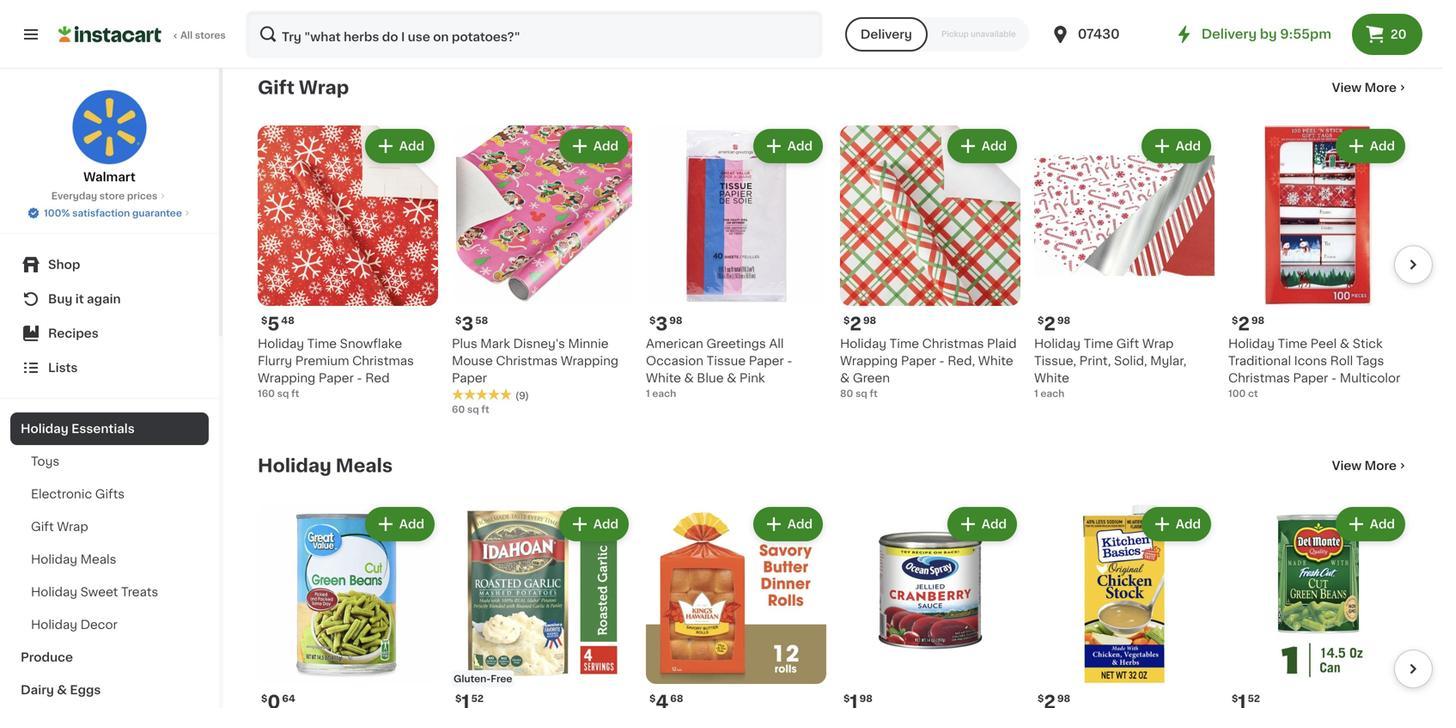 Task type: vqa. For each thing, say whether or not it's contained in the screenshot.
Delivery to the right
yes



Task type: locate. For each thing, give the bounding box(es) containing it.
$ 2 98
[[844, 315, 877, 333], [1038, 315, 1071, 333], [1232, 315, 1265, 333]]

2 horizontal spatial white
[[1035, 372, 1070, 384]]

holiday meals
[[258, 457, 393, 475], [31, 553, 116, 565]]

wrapping
[[561, 355, 619, 367], [840, 355, 898, 367], [258, 372, 316, 384]]

add
[[399, 140, 425, 152], [594, 140, 619, 152], [788, 140, 813, 152], [982, 140, 1007, 152], [1176, 140, 1201, 152], [1371, 140, 1396, 152], [399, 518, 425, 530], [594, 518, 619, 530], [788, 518, 813, 530], [982, 518, 1007, 530], [1176, 518, 1201, 530], [1371, 518, 1396, 530]]

electronic gifts link
[[10, 478, 209, 510]]

1 horizontal spatial 52
[[1248, 694, 1261, 703]]

sq inside holiday time snowflake flurry premium christmas wrapping paper - red 160 sq ft
[[277, 389, 289, 398]]

more
[[1365, 82, 1397, 94], [1365, 460, 1397, 472]]

1 horizontal spatial sq
[[467, 405, 479, 414]]

all left "stores"
[[180, 31, 193, 40]]

sq right 60
[[467, 405, 479, 414]]

1 horizontal spatial gift wrap
[[258, 79, 349, 97]]

100%
[[44, 208, 70, 218]]

98 for holiday time gift wrap tissue, print, solid, mylar, white
[[1058, 316, 1071, 325]]

holiday up produce
[[31, 619, 77, 631]]

essentials
[[71, 423, 135, 435]]

0 horizontal spatial white
[[646, 372, 681, 384]]

view more
[[1333, 82, 1397, 94], [1333, 460, 1397, 472]]

wrapping inside 'holiday time christmas plaid wrapping paper - red, white & green 80 sq ft'
[[840, 355, 898, 367]]

item carousel region containing add
[[234, 497, 1433, 708]]

1 time from the left
[[307, 338, 337, 350]]

2 each from the left
[[1041, 389, 1065, 398]]

lists link
[[10, 351, 209, 385]]

treats
[[121, 586, 158, 598]]

time inside holiday time snowflake flurry premium christmas wrapping paper - red 160 sq ft
[[307, 338, 337, 350]]

tissue
[[707, 355, 746, 367]]

view more for meals
[[1333, 460, 1397, 472]]

white inside 'holiday time christmas plaid wrapping paper - red, white & green 80 sq ft'
[[979, 355, 1014, 367]]

wrap
[[299, 79, 349, 97], [1143, 338, 1174, 350], [57, 521, 88, 533]]

1 vertical spatial more
[[1365, 460, 1397, 472]]

2 horizontal spatial gift
[[1117, 338, 1140, 350]]

2 $ 2 98 from the left
[[1038, 315, 1071, 333]]

$ 2 98 up traditional
[[1232, 315, 1265, 333]]

sq right 80 at the bottom right
[[856, 389, 868, 398]]

holiday down 160
[[258, 457, 332, 475]]

07430
[[1078, 28, 1120, 40]]

item carousel region
[[234, 119, 1433, 428], [234, 497, 1433, 708]]

white
[[979, 355, 1014, 367], [646, 372, 681, 384], [1035, 372, 1070, 384]]

ft inside 'holiday time christmas plaid wrapping paper - red, white & green 80 sq ft'
[[870, 389, 878, 398]]

2 up "tissue," at the bottom right of page
[[1044, 315, 1056, 333]]

$ 2 98 up green
[[844, 315, 877, 333]]

3
[[462, 315, 474, 333], [656, 315, 668, 333]]

all right greetings
[[769, 338, 784, 350]]

2 horizontal spatial ft
[[870, 389, 878, 398]]

98 inside "$ 3 98"
[[670, 316, 683, 325]]

&
[[1341, 338, 1350, 350], [684, 372, 694, 384], [727, 372, 737, 384], [840, 372, 850, 384], [57, 684, 67, 696]]

paper
[[749, 355, 784, 367], [901, 355, 937, 367], [319, 372, 354, 384], [452, 372, 487, 384], [1294, 372, 1329, 384]]

1 horizontal spatial meals
[[336, 457, 393, 475]]

wrapping inside holiday time snowflake flurry premium christmas wrapping paper - red 160 sq ft
[[258, 372, 316, 384]]

time inside 'holiday time christmas plaid wrapping paper - red, white & green 80 sq ft'
[[890, 338, 920, 350]]

1 horizontal spatial delivery
[[1202, 28, 1257, 40]]

100% satisfaction guarantee button
[[27, 203, 192, 220]]

multicolor
[[1340, 372, 1401, 384]]

- down roll
[[1332, 372, 1337, 384]]

time for christmas
[[890, 338, 920, 350]]

1 $ 2 98 from the left
[[844, 315, 877, 333]]

holiday inside holiday essentials "link"
[[21, 423, 69, 435]]

1 horizontal spatial each
[[1041, 389, 1065, 398]]

gift wrap link
[[258, 77, 349, 98], [10, 510, 209, 543]]

1 vertical spatial meals
[[80, 553, 116, 565]]

christmas inside holiday time peel & stick traditional icons roll tags christmas paper - multicolor 100 ct
[[1229, 372, 1291, 384]]

$ 2 98 for holiday time gift wrap tissue, print, solid, mylar, white
[[1038, 315, 1071, 333]]

holiday inside holiday time snowflake flurry premium christmas wrapping paper - red 160 sq ft
[[258, 338, 304, 350]]

1 down "tissue," at the bottom right of page
[[1035, 389, 1039, 398]]

product group
[[258, 125, 438, 400], [452, 125, 633, 416], [646, 125, 827, 400], [840, 125, 1021, 400], [1035, 125, 1215, 400], [1229, 125, 1409, 400], [258, 504, 438, 708], [452, 504, 633, 708], [646, 504, 827, 708], [840, 504, 1021, 708], [1035, 504, 1215, 708], [1229, 504, 1409, 708]]

ft inside holiday time snowflake flurry premium christmas wrapping paper - red 160 sq ft
[[291, 389, 299, 398]]

1 horizontal spatial 2
[[1044, 315, 1056, 333]]

1 horizontal spatial white
[[979, 355, 1014, 367]]

view
[[1333, 82, 1362, 94], [1333, 460, 1362, 472]]

1 52 from the left
[[471, 694, 484, 703]]

1 view from the top
[[1333, 82, 1362, 94]]

instacart logo image
[[58, 24, 162, 45]]

$
[[261, 316, 268, 325], [455, 316, 462, 325], [650, 316, 656, 325], [844, 316, 850, 325], [1038, 316, 1044, 325], [1232, 316, 1239, 325], [261, 694, 268, 703], [455, 694, 462, 703], [650, 694, 656, 703], [844, 694, 850, 703], [1038, 694, 1044, 703], [1232, 694, 1239, 703]]

wrapping down flurry
[[258, 372, 316, 384]]

holiday essentials
[[21, 423, 135, 435]]

holiday up traditional
[[1229, 338, 1275, 350]]

wrapping inside plus mark disney's minnie mouse christmas wrapping paper
[[561, 355, 619, 367]]

white inside the holiday time gift wrap tissue, print, solid, mylar, white 1 each
[[1035, 372, 1070, 384]]

0 horizontal spatial each
[[653, 389, 677, 398]]

- inside holiday time snowflake flurry premium christmas wrapping paper - red 160 sq ft
[[357, 372, 362, 384]]

2 3 from the left
[[656, 315, 668, 333]]

american
[[646, 338, 704, 350]]

christmas up ct on the bottom right of the page
[[1229, 372, 1291, 384]]

peel
[[1311, 338, 1337, 350]]

white down the occasion
[[646, 372, 681, 384]]

0 vertical spatial holiday meals link
[[258, 455, 393, 476]]

holiday up green
[[840, 338, 887, 350]]

wrapping for holiday time snowflake flurry premium christmas wrapping paper - red 160 sq ft
[[258, 372, 316, 384]]

delivery
[[1202, 28, 1257, 40], [861, 28, 913, 40]]

paper down "premium"
[[319, 372, 354, 384]]

free
[[491, 674, 513, 684]]

0 vertical spatial all
[[180, 31, 193, 40]]

1 each from the left
[[653, 389, 677, 398]]

wrap inside the holiday time gift wrap tissue, print, solid, mylar, white 1 each
[[1143, 338, 1174, 350]]

1 item carousel region from the top
[[234, 119, 1433, 428]]

paper up the pink
[[749, 355, 784, 367]]

4 time from the left
[[1278, 338, 1308, 350]]

more for meals
[[1365, 460, 1397, 472]]

1 horizontal spatial 3
[[656, 315, 668, 333]]

- right tissue
[[787, 355, 793, 367]]

plus mark disney's minnie mouse christmas wrapping paper
[[452, 338, 619, 384]]

time for peel
[[1278, 338, 1308, 350]]

1 1 from the left
[[646, 389, 650, 398]]

1 horizontal spatial 1
[[1035, 389, 1039, 398]]

Search field
[[248, 12, 821, 57]]

1 vertical spatial gift wrap link
[[10, 510, 209, 543]]

0 vertical spatial gift
[[258, 79, 295, 97]]

$ 2 98 up "tissue," at the bottom right of page
[[1038, 315, 1071, 333]]

1 horizontal spatial wrap
[[299, 79, 349, 97]]

1 vertical spatial view more link
[[1333, 457, 1409, 474]]

gift wrap
[[258, 79, 349, 97], [31, 521, 88, 533]]

2 52 from the left
[[1248, 694, 1261, 703]]

1 vertical spatial gift
[[1117, 338, 1140, 350]]

0 vertical spatial view more link
[[1333, 79, 1409, 96]]

paper inside holiday time snowflake flurry premium christmas wrapping paper - red 160 sq ft
[[319, 372, 354, 384]]

0 vertical spatial holiday meals
[[258, 457, 393, 475]]

white down plaid
[[979, 355, 1014, 367]]

pink
[[740, 372, 765, 384]]

holiday up toys
[[21, 423, 69, 435]]

1 inside the holiday time gift wrap tissue, print, solid, mylar, white 1 each
[[1035, 389, 1039, 398]]

holiday time christmas plaid wrapping paper - red, white & green 80 sq ft
[[840, 338, 1017, 398]]

0 horizontal spatial meals
[[80, 553, 116, 565]]

each down the occasion
[[653, 389, 677, 398]]

0 horizontal spatial 2
[[850, 315, 862, 333]]

satisfaction
[[72, 208, 130, 218]]

(9)
[[516, 391, 529, 400]]

holiday up "tissue," at the bottom right of page
[[1035, 338, 1081, 350]]

sq right 160
[[277, 389, 289, 398]]

ft
[[291, 389, 299, 398], [870, 389, 878, 398], [482, 405, 490, 414]]

sq
[[277, 389, 289, 398], [856, 389, 868, 398], [467, 405, 479, 414]]

1 vertical spatial wrap
[[1143, 338, 1174, 350]]

2 for holiday time christmas plaid wrapping paper - red, white & green
[[850, 315, 862, 333]]

2 horizontal spatial 2
[[1239, 315, 1250, 333]]

0 vertical spatial item carousel region
[[234, 119, 1433, 428]]

paper inside holiday time peel & stick traditional icons roll tags christmas paper - multicolor 100 ct
[[1294, 372, 1329, 384]]

christmas up red
[[352, 355, 414, 367]]

2 1 from the left
[[1035, 389, 1039, 398]]

-
[[787, 355, 793, 367], [940, 355, 945, 367], [357, 372, 362, 384], [1332, 372, 1337, 384]]

0 vertical spatial more
[[1365, 82, 1397, 94]]

0 horizontal spatial holiday meals link
[[10, 543, 209, 576]]

2 view from the top
[[1333, 460, 1362, 472]]

christmas inside 'holiday time christmas plaid wrapping paper - red, white & green 80 sq ft'
[[923, 338, 984, 350]]

prices
[[127, 191, 158, 201]]

98
[[670, 316, 683, 325], [864, 316, 877, 325], [1058, 316, 1071, 325], [1252, 316, 1265, 325], [860, 694, 873, 703], [1058, 694, 1071, 703]]

gifts
[[95, 488, 125, 500]]

all
[[180, 31, 193, 40], [769, 338, 784, 350]]

time up green
[[890, 338, 920, 350]]

time inside the holiday time gift wrap tissue, print, solid, mylar, white 1 each
[[1084, 338, 1114, 350]]

2 2 from the left
[[1044, 315, 1056, 333]]

1 horizontal spatial $ 2 98
[[1038, 315, 1071, 333]]

3 left 58
[[462, 315, 474, 333]]

1 vertical spatial all
[[769, 338, 784, 350]]

wrapping down minnie
[[561, 355, 619, 367]]

electronic gifts
[[31, 488, 125, 500]]

2 horizontal spatial $ 2 98
[[1232, 315, 1265, 333]]

christmas inside holiday time snowflake flurry premium christmas wrapping paper - red 160 sq ft
[[352, 355, 414, 367]]

each inside american greetings all occasion tissue paper - white & blue & pink 1 each
[[653, 389, 677, 398]]

1 vertical spatial view
[[1333, 460, 1362, 472]]

holiday
[[258, 338, 304, 350], [840, 338, 887, 350], [1035, 338, 1081, 350], [1229, 338, 1275, 350], [21, 423, 69, 435], [258, 457, 332, 475], [31, 553, 77, 565], [31, 586, 77, 598], [31, 619, 77, 631]]

mark
[[481, 338, 510, 350]]

recipes link
[[10, 316, 209, 351]]

1 vertical spatial view more
[[1333, 460, 1397, 472]]

electronic
[[31, 488, 92, 500]]

2 item carousel region from the top
[[234, 497, 1433, 708]]

add inside product group
[[399, 140, 425, 152]]

0 horizontal spatial all
[[180, 31, 193, 40]]

more for wrap
[[1365, 82, 1397, 94]]

2 view more link from the top
[[1333, 457, 1409, 474]]

delivery button
[[845, 17, 928, 52]]

- left "red,"
[[940, 355, 945, 367]]

0 horizontal spatial ft
[[291, 389, 299, 398]]

1 vertical spatial gift wrap
[[31, 521, 88, 533]]

delivery inside button
[[861, 28, 913, 40]]

0 horizontal spatial gift wrap
[[31, 521, 88, 533]]

sweet
[[80, 586, 118, 598]]

0 horizontal spatial wrapping
[[258, 372, 316, 384]]

solid,
[[1115, 355, 1148, 367]]

1 horizontal spatial all
[[769, 338, 784, 350]]

ft right 160
[[291, 389, 299, 398]]

delivery for delivery by 9:55pm
[[1202, 28, 1257, 40]]

each down "tissue," at the bottom right of page
[[1041, 389, 1065, 398]]

shop
[[48, 259, 80, 271]]

decor
[[80, 619, 118, 631]]

it
[[75, 293, 84, 305]]

3 2 from the left
[[1239, 315, 1250, 333]]

0 horizontal spatial sq
[[277, 389, 289, 398]]

1 2 from the left
[[850, 315, 862, 333]]

paper left "red,"
[[901, 355, 937, 367]]

all inside american greetings all occasion tissue paper - white & blue & pink 1 each
[[769, 338, 784, 350]]

dairy & eggs link
[[10, 674, 209, 706]]

1 horizontal spatial wrapping
[[561, 355, 619, 367]]

20
[[1391, 28, 1407, 40]]

sq inside 'holiday time christmas plaid wrapping paper - red, white & green 80 sq ft'
[[856, 389, 868, 398]]

mylar,
[[1151, 355, 1187, 367]]

view for holiday meals
[[1333, 460, 1362, 472]]

1
[[646, 389, 650, 398], [1035, 389, 1039, 398]]

holiday time gift wrap tissue, print, solid, mylar, white 1 each
[[1035, 338, 1187, 398]]

1 down the occasion
[[646, 389, 650, 398]]

2 more from the top
[[1365, 460, 1397, 472]]

white down "tissue," at the bottom right of page
[[1035, 372, 1070, 384]]

each
[[653, 389, 677, 398], [1041, 389, 1065, 398]]

gift
[[258, 79, 295, 97], [1117, 338, 1140, 350], [31, 521, 54, 533]]

holiday up holiday decor
[[31, 586, 77, 598]]

service type group
[[845, 17, 1030, 52]]

occasion
[[646, 355, 704, 367]]

stores
[[195, 31, 226, 40]]

paper inside american greetings all occasion tissue paper - white & blue & pink 1 each
[[749, 355, 784, 367]]

1 vertical spatial holiday meals
[[31, 553, 116, 565]]

1 horizontal spatial holiday meals link
[[258, 455, 393, 476]]

icons
[[1295, 355, 1328, 367]]

1 3 from the left
[[462, 315, 474, 333]]

time up "premium"
[[307, 338, 337, 350]]

0 vertical spatial view
[[1333, 82, 1362, 94]]

1 more from the top
[[1365, 82, 1397, 94]]

0 horizontal spatial 1
[[646, 389, 650, 398]]

None search field
[[246, 10, 823, 58]]

1 view more link from the top
[[1333, 79, 1409, 96]]

ft right 60
[[482, 405, 490, 414]]

3 up american
[[656, 315, 668, 333]]

holiday inside the holiday decor link
[[31, 619, 77, 631]]

holiday meals link
[[258, 455, 393, 476], [10, 543, 209, 576]]

0 vertical spatial gift wrap
[[258, 79, 349, 97]]

- left red
[[357, 372, 362, 384]]

0 horizontal spatial 3
[[462, 315, 474, 333]]

delivery by 9:55pm link
[[1175, 24, 1332, 45]]

time up icons
[[1278, 338, 1308, 350]]

ft down green
[[870, 389, 878, 398]]

christmas
[[923, 338, 984, 350], [352, 355, 414, 367], [496, 355, 558, 367], [1229, 372, 1291, 384]]

0 vertical spatial view more
[[1333, 82, 1397, 94]]

gift inside the holiday time gift wrap tissue, print, solid, mylar, white 1 each
[[1117, 338, 1140, 350]]

tissue,
[[1035, 355, 1077, 367]]

2 up green
[[850, 315, 862, 333]]

1 horizontal spatial ft
[[482, 405, 490, 414]]

1 vertical spatial item carousel region
[[234, 497, 1433, 708]]

buy it again link
[[10, 282, 209, 316]]

view more link for gift wrap
[[1333, 79, 1409, 96]]

3 $ 2 98 from the left
[[1232, 315, 1265, 333]]

0 horizontal spatial gift
[[31, 521, 54, 533]]

paper down icons
[[1294, 372, 1329, 384]]

& up 80 at the bottom right
[[840, 372, 850, 384]]

view for gift wrap
[[1333, 82, 1362, 94]]

2 view more from the top
[[1333, 460, 1397, 472]]

christmas up "red,"
[[923, 338, 984, 350]]

2 up traditional
[[1239, 315, 1250, 333]]

holiday decor
[[31, 619, 118, 631]]

wrapping up green
[[840, 355, 898, 367]]

0 horizontal spatial holiday meals
[[31, 553, 116, 565]]

60 sq ft
[[452, 405, 490, 414]]

time up print,
[[1084, 338, 1114, 350]]

time inside holiday time peel & stick traditional icons roll tags christmas paper - multicolor 100 ct
[[1278, 338, 1308, 350]]

1 horizontal spatial gift wrap link
[[258, 77, 349, 98]]

2 horizontal spatial wrap
[[1143, 338, 1174, 350]]

0 horizontal spatial delivery
[[861, 28, 913, 40]]

0 horizontal spatial 52
[[471, 694, 484, 703]]

item carousel region containing 5
[[234, 119, 1433, 428]]

toys
[[31, 455, 59, 468]]

3 time from the left
[[1084, 338, 1114, 350]]

paper down 'mouse' on the bottom of the page
[[452, 372, 487, 384]]

1 view more from the top
[[1333, 82, 1397, 94]]

holiday up flurry
[[258, 338, 304, 350]]

0 horizontal spatial wrap
[[57, 521, 88, 533]]

0 horizontal spatial $ 2 98
[[844, 315, 877, 333]]

2 horizontal spatial sq
[[856, 389, 868, 398]]

christmas down disney's
[[496, 355, 558, 367]]

0 horizontal spatial gift wrap link
[[10, 510, 209, 543]]

$ inside "$ 3 98"
[[650, 316, 656, 325]]

58
[[475, 316, 488, 325]]

& up roll
[[1341, 338, 1350, 350]]

2 time from the left
[[890, 338, 920, 350]]

2 horizontal spatial wrapping
[[840, 355, 898, 367]]



Task type: describe. For each thing, give the bounding box(es) containing it.
walmart
[[84, 171, 136, 183]]

0 vertical spatial meals
[[336, 457, 393, 475]]

snowflake
[[340, 338, 402, 350]]

$ inside "$ 3 58"
[[455, 316, 462, 325]]

time for snowflake
[[307, 338, 337, 350]]

68
[[671, 694, 684, 703]]

ct
[[1249, 389, 1259, 398]]

eggs
[[70, 684, 101, 696]]

98 for american greetings all occasion tissue paper - white & blue & pink
[[670, 316, 683, 325]]

2 vertical spatial gift
[[31, 521, 54, 533]]

recipes
[[48, 327, 99, 339]]

red
[[365, 372, 390, 384]]

2 for holiday time gift wrap tissue, print, solid, mylar, white
[[1044, 315, 1056, 333]]

- inside 'holiday time christmas plaid wrapping paper - red, white & green 80 sq ft'
[[940, 355, 945, 367]]

wrapping for plus mark disney's minnie mouse christmas wrapping paper
[[561, 355, 619, 367]]

80
[[840, 389, 854, 398]]

100% satisfaction guarantee
[[44, 208, 182, 218]]

& down tissue
[[727, 372, 737, 384]]

holiday sweet treats
[[31, 586, 158, 598]]

flurry
[[258, 355, 292, 367]]

buy
[[48, 293, 73, 305]]

view more link for holiday meals
[[1333, 457, 1409, 474]]

64
[[282, 694, 295, 703]]

everyday
[[51, 191, 97, 201]]

minnie
[[568, 338, 609, 350]]

blue
[[697, 372, 724, 384]]

white inside american greetings all occasion tissue paper - white & blue & pink 1 each
[[646, 372, 681, 384]]

all stores link
[[58, 10, 227, 58]]

toys link
[[10, 445, 209, 478]]

60
[[452, 405, 465, 414]]

disney's
[[514, 338, 565, 350]]

$ 5 48
[[261, 315, 295, 333]]

100
[[1229, 389, 1246, 398]]

- inside holiday time peel & stick traditional icons roll tags christmas paper - multicolor 100 ct
[[1332, 372, 1337, 384]]

each inside the holiday time gift wrap tissue, print, solid, mylar, white 1 each
[[1041, 389, 1065, 398]]

plaid
[[987, 338, 1017, 350]]

delivery for delivery
[[861, 28, 913, 40]]

& left the eggs
[[57, 684, 67, 696]]

0 vertical spatial wrap
[[299, 79, 349, 97]]

$ 3 58
[[455, 315, 488, 333]]

premium
[[295, 355, 349, 367]]

1 horizontal spatial holiday meals
[[258, 457, 393, 475]]

dairy
[[21, 684, 54, 696]]

gluten-free
[[454, 674, 513, 684]]

mouse
[[452, 355, 493, 367]]

3 for plus mark disney's minnie mouse christmas wrapping paper
[[462, 315, 474, 333]]

& inside holiday time peel & stick traditional icons roll tags christmas paper - multicolor 100 ct
[[1341, 338, 1350, 350]]

paper inside 'holiday time christmas plaid wrapping paper - red, white & green 80 sq ft'
[[901, 355, 937, 367]]

tags
[[1357, 355, 1385, 367]]

red,
[[948, 355, 976, 367]]

plus
[[452, 338, 478, 350]]

holiday time snowflake flurry premium christmas wrapping paper - red 160 sq ft
[[258, 338, 414, 398]]

everyday store prices
[[51, 191, 158, 201]]

- inside american greetings all occasion tissue paper - white & blue & pink 1 each
[[787, 355, 793, 367]]

roll
[[1331, 355, 1354, 367]]

time for gift
[[1084, 338, 1114, 350]]

christmas inside plus mark disney's minnie mouse christmas wrapping paper
[[496, 355, 558, 367]]

walmart logo image
[[72, 89, 147, 165]]

1 horizontal spatial gift
[[258, 79, 295, 97]]

produce link
[[10, 641, 209, 674]]

holiday up 'holiday sweet treats'
[[31, 553, 77, 565]]

& inside 'holiday time christmas plaid wrapping paper - red, white & green 80 sq ft'
[[840, 372, 850, 384]]

holiday decor link
[[10, 608, 209, 641]]

07430 button
[[1051, 10, 1154, 58]]

$ 2 98 for holiday time peel & stick traditional icons roll tags christmas paper - multicolor
[[1232, 315, 1265, 333]]

guarantee
[[132, 208, 182, 218]]

160
[[258, 389, 275, 398]]

& left blue
[[684, 372, 694, 384]]

item carousel region for holiday meals
[[234, 497, 1433, 708]]

stick
[[1353, 338, 1383, 350]]

98 for holiday time christmas plaid wrapping paper - red, white & green
[[864, 316, 877, 325]]

dairy & eggs
[[21, 684, 101, 696]]

1 inside american greetings all occasion tissue paper - white & blue & pink 1 each
[[646, 389, 650, 398]]

greetings
[[707, 338, 766, 350]]

lists
[[48, 362, 78, 374]]

store
[[99, 191, 125, 201]]

48
[[281, 316, 295, 325]]

5
[[268, 315, 280, 333]]

holiday time peel & stick traditional icons roll tags christmas paper - multicolor 100 ct
[[1229, 338, 1401, 398]]

2 vertical spatial wrap
[[57, 521, 88, 533]]

green
[[853, 372, 890, 384]]

holiday essentials link
[[10, 413, 209, 445]]

paper inside plus mark disney's minnie mouse christmas wrapping paper
[[452, 372, 487, 384]]

holiday inside the holiday time gift wrap tissue, print, solid, mylar, white 1 each
[[1035, 338, 1081, 350]]

$ inside the '$ 5 48'
[[261, 316, 268, 325]]

traditional
[[1229, 355, 1292, 367]]

american greetings all occasion tissue paper - white & blue & pink 1 each
[[646, 338, 793, 398]]

white for holiday time gift wrap tissue, print, solid, mylar, white
[[1035, 372, 1070, 384]]

20 button
[[1353, 14, 1423, 55]]

holiday inside "holiday sweet treats" link
[[31, 586, 77, 598]]

holiday inside 'holiday time christmas plaid wrapping paper - red, white & green 80 sq ft'
[[840, 338, 887, 350]]

print,
[[1080, 355, 1112, 367]]

shop link
[[10, 248, 209, 282]]

$ 3 98
[[650, 315, 683, 333]]

98 for holiday time peel & stick traditional icons roll tags christmas paper - multicolor
[[1252, 316, 1265, 325]]

white for holiday time christmas plaid wrapping paper - red, white & green
[[979, 355, 1014, 367]]

0 vertical spatial gift wrap link
[[258, 77, 349, 98]]

gluten-
[[454, 674, 491, 684]]

buy it again
[[48, 293, 121, 305]]

view more for wrap
[[1333, 82, 1397, 94]]

item carousel region for gift wrap
[[234, 119, 1433, 428]]

$ 2 98 for holiday time christmas plaid wrapping paper - red, white & green
[[844, 315, 877, 333]]

product group containing 5
[[258, 125, 438, 400]]

again
[[87, 293, 121, 305]]

holiday inside holiday time peel & stick traditional icons roll tags christmas paper - multicolor 100 ct
[[1229, 338, 1275, 350]]

delivery by 9:55pm
[[1202, 28, 1332, 40]]

all stores
[[180, 31, 226, 40]]

2 for holiday time peel & stick traditional icons roll tags christmas paper - multicolor
[[1239, 315, 1250, 333]]

everyday store prices link
[[51, 189, 168, 203]]

1 vertical spatial holiday meals link
[[10, 543, 209, 576]]

3 for american greetings all occasion tissue paper - white & blue & pink
[[656, 315, 668, 333]]

holiday sweet treats link
[[10, 576, 209, 608]]

by
[[1261, 28, 1278, 40]]



